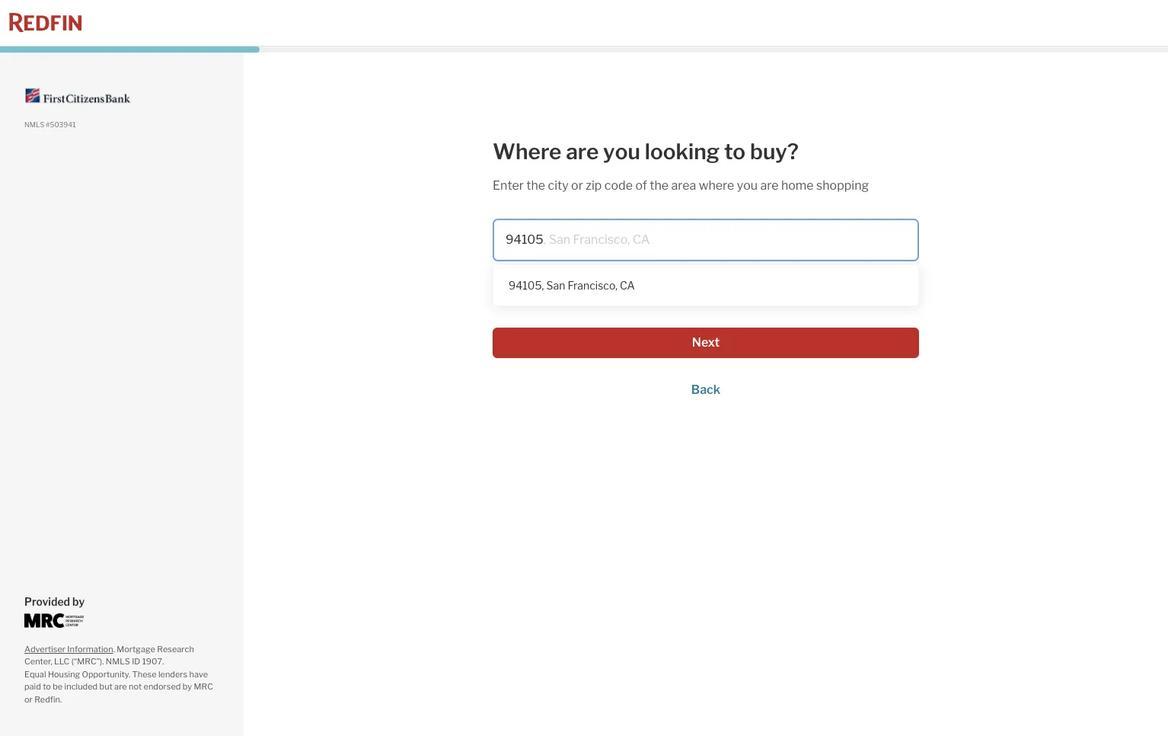 Task type: describe. For each thing, give the bounding box(es) containing it.
id
[[132, 656, 140, 667]]

included
[[64, 681, 98, 692]]

where
[[699, 178, 735, 193]]

llc
[[54, 656, 70, 667]]

1 vertical spatial you
[[737, 178, 758, 193]]

looking
[[645, 139, 720, 165]]

2 the from the left
[[650, 178, 669, 193]]

not
[[129, 681, 142, 692]]

code
[[605, 178, 633, 193]]

.
[[113, 644, 115, 654]]

to buy?
[[725, 139, 799, 165]]

zip
[[586, 178, 602, 193]]

be
[[53, 681, 63, 692]]

area
[[672, 178, 697, 193]]

endorsed
[[144, 681, 181, 692]]

home shopping
[[782, 178, 870, 193]]

ca
[[620, 279, 635, 292]]

nmls inside . mortgage research center, llc ("mrc"). nmls id 1907. equal housing opportunity. these lenders have paid to be included but are not endorsed by mrc or redfin.
[[106, 656, 130, 667]]

Where are you looking to buy? text field
[[493, 219, 920, 261]]

but
[[99, 681, 113, 692]]

have
[[189, 669, 208, 679]]

by inside . mortgage research center, llc ("mrc"). nmls id 1907. equal housing opportunity. these lenders have paid to be included but are not endorsed by mrc or redfin.
[[183, 681, 192, 692]]

mrc
[[194, 681, 213, 692]]

next button
[[493, 328, 920, 358]]

back
[[692, 383, 721, 397]]

are inside . mortgage research center, llc ("mrc"). nmls id 1907. equal housing opportunity. these lenders have paid to be included but are not endorsed by mrc or redfin.
[[114, 681, 127, 692]]

information
[[67, 644, 113, 654]]

city
[[548, 178, 569, 193]]

1907.
[[142, 656, 164, 667]]

next
[[693, 335, 720, 350]]

advertiser
[[24, 644, 66, 654]]

enter the city or zip code of the area where you are home shopping
[[493, 178, 870, 193]]

where are you looking to buy?
[[493, 139, 799, 165]]

research
[[157, 644, 194, 654]]

advertiser information
[[24, 644, 113, 654]]

provided
[[24, 595, 70, 608]]



Task type: locate. For each thing, give the bounding box(es) containing it.
you right the where
[[737, 178, 758, 193]]

you up code
[[604, 139, 641, 165]]

0 vertical spatial you
[[604, 139, 641, 165]]

or
[[572, 178, 584, 193]]

1 vertical spatial are
[[761, 178, 779, 193]]

2 vertical spatial are
[[114, 681, 127, 692]]

paid
[[24, 681, 41, 692]]

the left city in the top left of the page
[[527, 178, 546, 193]]

francisco,
[[568, 279, 618, 292]]

nmls #503941
[[24, 120, 76, 129]]

94105,
[[509, 279, 545, 292]]

mortgage research center image
[[24, 613, 84, 628]]

you
[[604, 139, 641, 165], [737, 178, 758, 193]]

the right 'of'
[[650, 178, 669, 193]]

0 horizontal spatial you
[[604, 139, 641, 165]]

1 horizontal spatial the
[[650, 178, 669, 193]]

center,
[[24, 656, 52, 667]]

1 horizontal spatial you
[[737, 178, 758, 193]]

nmls down . at left
[[106, 656, 130, 667]]

0 horizontal spatial the
[[527, 178, 546, 193]]

1 vertical spatial nmls
[[106, 656, 130, 667]]

are down to buy?
[[761, 178, 779, 193]]

0 vertical spatial by
[[72, 595, 85, 608]]

by up mortgage research center image
[[72, 595, 85, 608]]

are right but
[[114, 681, 127, 692]]

back button
[[493, 383, 920, 397]]

nmls left #503941
[[24, 120, 44, 129]]

the
[[527, 178, 546, 193], [650, 178, 669, 193]]

are
[[566, 139, 599, 165], [761, 178, 779, 193], [114, 681, 127, 692]]

#503941
[[46, 120, 76, 129]]

1 the from the left
[[527, 178, 546, 193]]

1 horizontal spatial are
[[566, 139, 599, 165]]

1 vertical spatial by
[[183, 681, 192, 692]]

equal housing opportunity.
[[24, 669, 131, 679]]

mortgage
[[117, 644, 155, 654]]

0 horizontal spatial are
[[114, 681, 127, 692]]

1 horizontal spatial by
[[183, 681, 192, 692]]

these
[[132, 669, 157, 679]]

of
[[636, 178, 648, 193]]

("mrc").
[[71, 656, 104, 667]]

0 horizontal spatial by
[[72, 595, 85, 608]]

by
[[72, 595, 85, 608], [183, 681, 192, 692]]

nmls
[[24, 120, 44, 129], [106, 656, 130, 667]]

94105, san francisco, ca
[[509, 279, 635, 292]]

. mortgage research center, llc ("mrc"). nmls id 1907. equal housing opportunity. these lenders have paid to be included but are not endorsed by mrc or redfin.
[[24, 644, 213, 705]]

are up or
[[566, 139, 599, 165]]

1 horizontal spatial nmls
[[106, 656, 130, 667]]

0 vertical spatial are
[[566, 139, 599, 165]]

san
[[547, 279, 566, 292]]

or redfin.
[[24, 694, 62, 705]]

advertiser information button
[[24, 644, 113, 654]]

lenders
[[158, 669, 188, 679]]

where
[[493, 139, 562, 165]]

to
[[43, 681, 51, 692]]

94105, san francisco, ca link
[[503, 274, 910, 297]]

provided by
[[24, 595, 85, 608]]

0 horizontal spatial nmls
[[24, 120, 44, 129]]

0 vertical spatial nmls
[[24, 120, 44, 129]]

by left mrc
[[183, 681, 192, 692]]

2 horizontal spatial are
[[761, 178, 779, 193]]

enter
[[493, 178, 524, 193]]



Task type: vqa. For each thing, say whether or not it's contained in the screenshot.
home shopping
yes



